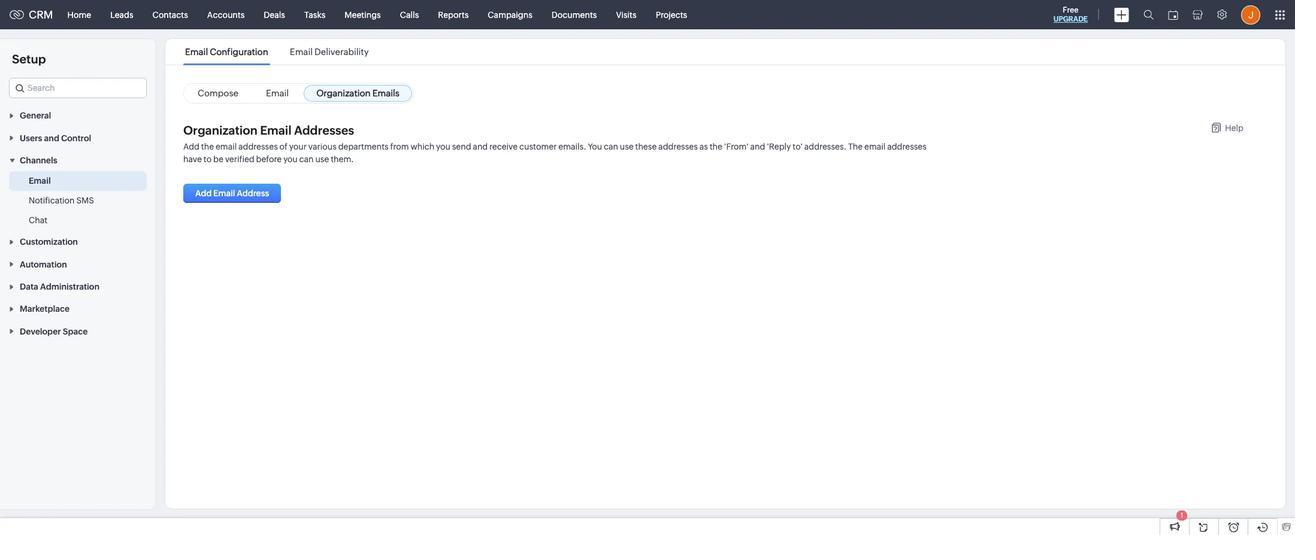 Task type: vqa. For each thing, say whether or not it's contained in the screenshot.
Register for upcoming CRM Webinars link to the bottom
no



Task type: locate. For each thing, give the bounding box(es) containing it.
1 vertical spatial can
[[299, 155, 314, 164]]

0 horizontal spatial use
[[315, 155, 329, 164]]

1 horizontal spatial the
[[710, 142, 723, 152]]

configuration
[[210, 47, 268, 57]]

meetings
[[345, 10, 381, 19]]

calls
[[400, 10, 419, 19]]

email
[[216, 142, 237, 152], [865, 142, 886, 152]]

the up to
[[201, 142, 214, 152]]

organization down deliverability
[[316, 88, 371, 98]]

email
[[185, 47, 208, 57], [290, 47, 313, 57], [266, 88, 289, 98], [260, 123, 292, 137], [29, 176, 51, 186], [213, 189, 235, 198]]

create menu image
[[1115, 7, 1130, 22]]

you
[[436, 142, 451, 152], [283, 155, 298, 164]]

leads
[[110, 10, 133, 19]]

tasks link
[[295, 0, 335, 29]]

channels button
[[0, 149, 156, 171]]

0 horizontal spatial email link
[[29, 175, 51, 187]]

add email address button
[[183, 184, 281, 203]]

None field
[[9, 78, 147, 98]]

0 horizontal spatial organization
[[183, 123, 258, 137]]

1 horizontal spatial email link
[[253, 85, 302, 102]]

your
[[289, 142, 307, 152]]

campaigns link
[[478, 0, 542, 29]]

compose link
[[185, 85, 251, 102]]

add inside add the email addresses of your various departments from which you send and receive customer emails. you can use these addresses as the 'from' and 'reply to' addresses. the email addresses have to be verified before you can use them.
[[183, 142, 200, 152]]

these
[[636, 142, 657, 152]]

you down of
[[283, 155, 298, 164]]

0 vertical spatial use
[[620, 142, 634, 152]]

use left the these
[[620, 142, 634, 152]]

and inside dropdown button
[[44, 133, 59, 143]]

marketplace
[[20, 305, 70, 314]]

administration
[[40, 282, 100, 292]]

use down the various
[[315, 155, 329, 164]]

email down tasks
[[290, 47, 313, 57]]

automation button
[[0, 253, 156, 275]]

send
[[452, 142, 471, 152]]

email down channels
[[29, 176, 51, 186]]

reports
[[438, 10, 469, 19]]

addresses
[[239, 142, 278, 152], [659, 142, 698, 152], [888, 142, 927, 152]]

email link up organization email addresses
[[253, 85, 302, 102]]

can right you
[[604, 142, 618, 152]]

data administration button
[[0, 275, 156, 298]]

1 email from the left
[[216, 142, 237, 152]]

3 addresses from the left
[[888, 142, 927, 152]]

email link
[[253, 85, 302, 102], [29, 175, 51, 187]]

meetings link
[[335, 0, 391, 29]]

1 vertical spatial use
[[315, 155, 329, 164]]

1 the from the left
[[201, 142, 214, 152]]

channels region
[[0, 171, 156, 231]]

1 horizontal spatial email
[[865, 142, 886, 152]]

and left 'reply
[[751, 142, 766, 152]]

automation
[[20, 260, 67, 270]]

upgrade
[[1054, 15, 1088, 23]]

0 vertical spatial email link
[[253, 85, 302, 102]]

0 vertical spatial can
[[604, 142, 618, 152]]

email configuration
[[185, 47, 268, 57]]

the right as
[[710, 142, 723, 152]]

customization
[[20, 238, 78, 247]]

deliverability
[[315, 47, 369, 57]]

0 horizontal spatial email
[[216, 142, 237, 152]]

and
[[44, 133, 59, 143], [473, 142, 488, 152], [751, 142, 766, 152]]

addresses up 'before'
[[239, 142, 278, 152]]

documents
[[552, 10, 597, 19]]

you left 'send'
[[436, 142, 451, 152]]

from
[[390, 142, 409, 152]]

crm link
[[10, 8, 53, 21]]

add
[[183, 142, 200, 152], [195, 189, 212, 198]]

list containing email configuration
[[174, 39, 380, 65]]

0 horizontal spatial addresses
[[239, 142, 278, 152]]

the
[[849, 142, 863, 152]]

various
[[308, 142, 337, 152]]

use
[[620, 142, 634, 152], [315, 155, 329, 164]]

0 vertical spatial add
[[183, 142, 200, 152]]

email up be
[[216, 142, 237, 152]]

and right 'send'
[[473, 142, 488, 152]]

which
[[411, 142, 435, 152]]

tasks
[[304, 10, 326, 19]]

1 vertical spatial email link
[[29, 175, 51, 187]]

add the email addresses of your various departments from which you send and receive customer emails. you can use these addresses as the 'from' and 'reply to' addresses. the email addresses have to be verified before you can use them.
[[183, 142, 927, 164]]

users and control button
[[0, 127, 156, 149]]

organization
[[316, 88, 371, 98], [183, 123, 258, 137]]

email inside channels region
[[29, 176, 51, 186]]

2 horizontal spatial addresses
[[888, 142, 927, 152]]

1 vertical spatial organization
[[183, 123, 258, 137]]

chat
[[29, 216, 47, 225]]

1 horizontal spatial organization
[[316, 88, 371, 98]]

add inside button
[[195, 189, 212, 198]]

email inside button
[[213, 189, 235, 198]]

and right users
[[44, 133, 59, 143]]

can
[[604, 142, 618, 152], [299, 155, 314, 164]]

addresses.
[[805, 142, 847, 152]]

list
[[174, 39, 380, 65]]

organization up be
[[183, 123, 258, 137]]

addresses right the the
[[888, 142, 927, 152]]

add up have
[[183, 142, 200, 152]]

email left address
[[213, 189, 235, 198]]

0 horizontal spatial and
[[44, 133, 59, 143]]

0 horizontal spatial the
[[201, 142, 214, 152]]

organization emails
[[316, 88, 400, 98]]

0 horizontal spatial can
[[299, 155, 314, 164]]

1 horizontal spatial you
[[436, 142, 451, 152]]

0 vertical spatial organization
[[316, 88, 371, 98]]

addresses left as
[[659, 142, 698, 152]]

add for add the email addresses of your various departments from which you send and receive customer emails. you can use these addresses as the 'from' and 'reply to' addresses. the email addresses have to be verified before you can use them.
[[183, 142, 200, 152]]

1 horizontal spatial addresses
[[659, 142, 698, 152]]

the
[[201, 142, 214, 152], [710, 142, 723, 152]]

developer
[[20, 327, 61, 337]]

add down to
[[195, 189, 212, 198]]

of
[[280, 142, 288, 152]]

profile image
[[1242, 5, 1261, 24]]

deals link
[[254, 0, 295, 29]]

1 vertical spatial add
[[195, 189, 212, 198]]

accounts link
[[198, 0, 254, 29]]

email right the the
[[865, 142, 886, 152]]

1 vertical spatial you
[[283, 155, 298, 164]]

can down your at the top left of page
[[299, 155, 314, 164]]

2 email from the left
[[865, 142, 886, 152]]

address
[[237, 189, 269, 198]]

organization emails link
[[304, 85, 412, 102]]

addresses
[[294, 123, 354, 137]]

projects
[[656, 10, 688, 19]]

organization for organization emails
[[316, 88, 371, 98]]

email link down channels
[[29, 175, 51, 187]]

search element
[[1137, 0, 1161, 29]]

accounts
[[207, 10, 245, 19]]

0 horizontal spatial you
[[283, 155, 298, 164]]



Task type: describe. For each thing, give the bounding box(es) containing it.
notification sms link
[[29, 195, 94, 207]]

campaigns
[[488, 10, 533, 19]]

visits
[[616, 10, 637, 19]]

search image
[[1144, 10, 1154, 20]]

before
[[256, 155, 282, 164]]

notification sms
[[29, 196, 94, 206]]

users
[[20, 133, 42, 143]]

email up organization email addresses
[[266, 88, 289, 98]]

departments
[[338, 142, 389, 152]]

calendar image
[[1169, 10, 1179, 19]]

1 horizontal spatial and
[[473, 142, 488, 152]]

to
[[204, 155, 212, 164]]

data
[[20, 282, 38, 292]]

control
[[61, 133, 91, 143]]

email configuration link
[[183, 47, 270, 57]]

channels
[[20, 156, 57, 165]]

compose
[[198, 88, 239, 98]]

calls link
[[391, 0, 429, 29]]

profile element
[[1235, 0, 1268, 29]]

emails
[[373, 88, 400, 98]]

email left 'configuration'
[[185, 47, 208, 57]]

1 horizontal spatial use
[[620, 142, 634, 152]]

to'
[[793, 142, 803, 152]]

home
[[67, 10, 91, 19]]

email link inside channels region
[[29, 175, 51, 187]]

home link
[[58, 0, 101, 29]]

organization email addresses
[[183, 123, 354, 137]]

as
[[700, 142, 708, 152]]

free upgrade
[[1054, 5, 1088, 23]]

developer space button
[[0, 320, 156, 343]]

chat link
[[29, 215, 47, 227]]

deals
[[264, 10, 285, 19]]

crm
[[29, 8, 53, 21]]

be
[[213, 155, 223, 164]]

email up of
[[260, 123, 292, 137]]

developer space
[[20, 327, 88, 337]]

1
[[1181, 512, 1184, 520]]

add email address
[[195, 189, 269, 198]]

0 vertical spatial you
[[436, 142, 451, 152]]

you
[[588, 142, 602, 152]]

sms
[[76, 196, 94, 206]]

customization button
[[0, 231, 156, 253]]

projects link
[[646, 0, 697, 29]]

add for add email address
[[195, 189, 212, 198]]

setup
[[12, 52, 46, 66]]

2 horizontal spatial and
[[751, 142, 766, 152]]

visits link
[[607, 0, 646, 29]]

users and control
[[20, 133, 91, 143]]

have
[[183, 155, 202, 164]]

space
[[63, 327, 88, 337]]

create menu element
[[1107, 0, 1137, 29]]

1 addresses from the left
[[239, 142, 278, 152]]

leads link
[[101, 0, 143, 29]]

organization for organization email addresses
[[183, 123, 258, 137]]

data administration
[[20, 282, 100, 292]]

'reply
[[767, 142, 791, 152]]

contacts
[[153, 10, 188, 19]]

2 addresses from the left
[[659, 142, 698, 152]]

verified
[[225, 155, 255, 164]]

receive
[[490, 142, 518, 152]]

marketplace button
[[0, 298, 156, 320]]

reports link
[[429, 0, 478, 29]]

general
[[20, 111, 51, 121]]

1 horizontal spatial can
[[604, 142, 618, 152]]

documents link
[[542, 0, 607, 29]]

free
[[1063, 5, 1079, 14]]

emails.
[[559, 142, 587, 152]]

2 the from the left
[[710, 142, 723, 152]]

Search text field
[[10, 79, 146, 98]]

general button
[[0, 104, 156, 127]]

help
[[1226, 123, 1244, 133]]

notification
[[29, 196, 75, 206]]

email deliverability link
[[288, 47, 371, 57]]

contacts link
[[143, 0, 198, 29]]

email deliverability
[[290, 47, 369, 57]]

them.
[[331, 155, 354, 164]]

customer
[[520, 142, 557, 152]]

'from'
[[724, 142, 749, 152]]



